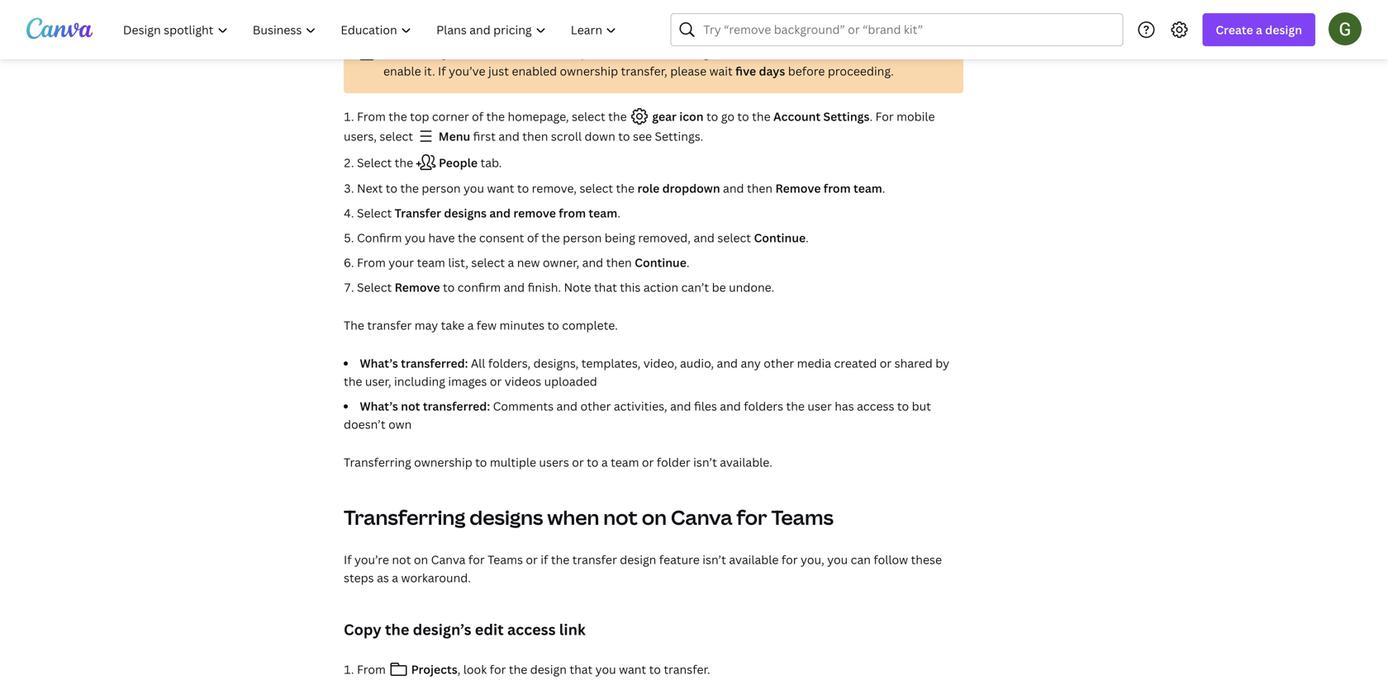 Task type: locate. For each thing, give the bounding box(es) containing it.
and left any
[[717, 356, 738, 371]]

0 horizontal spatial other
[[580, 399, 611, 414]]

0 vertical spatial access
[[857, 399, 894, 414]]

activities,
[[614, 399, 667, 414]]

designs
[[444, 205, 487, 221], [470, 504, 543, 531]]

transfer down transferring designs when not on canva for teams
[[572, 552, 617, 568]]

the inside make sure you've enabled ownership transfer before doing this. see the section above to learn how to enable it. if you've just enabled ownership transfer, please wait
[[762, 45, 781, 61]]

1 vertical spatial from
[[559, 205, 586, 221]]

1 vertical spatial transfer
[[367, 318, 412, 333]]

select up select the
[[380, 128, 413, 144]]

and left the files
[[670, 399, 691, 414]]

transferring
[[344, 455, 411, 471], [344, 504, 466, 531]]

0 vertical spatial that
[[594, 280, 617, 295]]

folder
[[657, 455, 691, 471]]

these
[[911, 552, 942, 568]]

2 vertical spatial then
[[606, 255, 632, 271]]

for
[[876, 109, 894, 124]]

above
[[827, 45, 861, 61]]

the left user,
[[344, 374, 362, 390]]

1 vertical spatial of
[[527, 230, 539, 246]]

1 horizontal spatial if
[[438, 63, 446, 79]]

teams inside if you're not on canva for teams or if the transfer design feature isn't available for you, you can follow these steps as a workaround.
[[488, 552, 523, 568]]

0 vertical spatial person
[[422, 181, 461, 196]]

0 vertical spatial what's
[[360, 356, 398, 371]]

continue
[[754, 230, 806, 246], [635, 255, 687, 271]]

0 vertical spatial from
[[357, 109, 386, 124]]

gear
[[652, 109, 677, 124]]

removed,
[[638, 230, 691, 246]]

2 vertical spatial from
[[357, 662, 389, 678]]

1 horizontal spatial other
[[764, 356, 794, 371]]

transferred: down images
[[423, 399, 490, 414]]

and right dropdown
[[723, 181, 744, 196]]

take
[[441, 318, 465, 333]]

from
[[824, 181, 851, 196], [559, 205, 586, 221]]

menu
[[436, 128, 470, 144]]

follow
[[874, 552, 908, 568]]

then
[[522, 128, 548, 144], [747, 181, 773, 196], [606, 255, 632, 271]]

gary orlando image
[[1329, 12, 1362, 45]]

2 select from the top
[[357, 205, 392, 221]]

1 vertical spatial want
[[619, 662, 646, 678]]

the inside 'all folders, designs, templates, video, audio, and any other media created or shared by the user, including images or videos uploaded'
[[344, 374, 362, 390]]

3 select from the top
[[357, 280, 392, 295]]

steps
[[344, 571, 374, 586]]

or right users
[[572, 455, 584, 471]]

design's
[[413, 620, 471, 640]]

1 vertical spatial teams
[[488, 552, 523, 568]]

what's
[[360, 356, 398, 371], [360, 399, 398, 414]]

2 vertical spatial not
[[392, 552, 411, 568]]

before
[[639, 45, 676, 61], [788, 63, 825, 79]]

to left transfer.
[[649, 662, 661, 678]]

0 vertical spatial from
[[824, 181, 851, 196]]

or inside if you're not on canva for teams or if the transfer design feature isn't available for you, you can follow these steps as a workaround.
[[526, 552, 538, 568]]

2 horizontal spatial design
[[1265, 22, 1302, 38]]

a inside if you're not on canva for teams or if the transfer design feature isn't available for you, you can follow these steps as a workaround.
[[392, 571, 398, 586]]

designs up have
[[444, 205, 487, 221]]

you left can
[[827, 552, 848, 568]]

down
[[585, 128, 615, 144]]

,
[[458, 662, 461, 678]]

to up proceeding.
[[864, 45, 876, 61]]

1 vertical spatial transferring
[[344, 504, 466, 531]]

transferred: up including
[[401, 356, 468, 371]]

1 vertical spatial isn't
[[703, 552, 726, 568]]

to left multiple
[[475, 455, 487, 471]]

other inside comments and other activities, and files and folders the user has access to but doesn't own
[[580, 399, 611, 414]]

that
[[594, 280, 617, 295], [570, 662, 593, 678]]

to left but
[[897, 399, 909, 414]]

canva
[[671, 504, 732, 531], [431, 552, 466, 568]]

settings
[[823, 109, 870, 124]]

gear icon
[[649, 109, 704, 124]]

of
[[472, 109, 484, 124], [527, 230, 539, 246]]

multiple
[[490, 455, 536, 471]]

then down being
[[606, 255, 632, 271]]

transferring up you're
[[344, 504, 466, 531]]

the up the days
[[762, 45, 781, 61]]

enable
[[383, 63, 421, 79]]

1 vertical spatial then
[[747, 181, 773, 196]]

1 vertical spatial that
[[570, 662, 593, 678]]

the left 'user'
[[786, 399, 805, 414]]

0 horizontal spatial design
[[530, 662, 567, 678]]

select for select remove to confirm and finish. note that this action can't be undone.
[[357, 280, 392, 295]]

of up first
[[472, 109, 484, 124]]

1 vertical spatial on
[[414, 552, 428, 568]]

access
[[857, 399, 894, 414], [507, 620, 556, 640]]

canva up workaround.
[[431, 552, 466, 568]]

if inside if you're not on canva for teams or if the transfer design feature isn't available for you, you can follow these steps as a workaround.
[[344, 552, 352, 568]]

0 horizontal spatial before
[[639, 45, 676, 61]]

from up users,
[[357, 109, 386, 124]]

0 vertical spatial remove
[[776, 181, 821, 196]]

0 vertical spatial then
[[522, 128, 548, 144]]

2 what's from the top
[[360, 399, 398, 414]]

0 vertical spatial select
[[357, 155, 392, 171]]

that left this
[[594, 280, 617, 295]]

0 horizontal spatial canva
[[431, 552, 466, 568]]

select down the next
[[357, 205, 392, 221]]

you down people tab.
[[464, 181, 484, 196]]

team down have
[[417, 255, 445, 271]]

consent
[[479, 230, 524, 246]]

transferring for transferring ownership to multiple users or to a team or folder isn't available.
[[344, 455, 411, 471]]

not up own
[[401, 399, 420, 414]]

the
[[762, 45, 781, 61], [389, 109, 407, 124], [486, 109, 505, 124], [608, 109, 627, 124], [752, 109, 771, 124], [395, 155, 413, 171], [400, 181, 419, 196], [616, 181, 635, 196], [458, 230, 476, 246], [541, 230, 560, 246], [344, 374, 362, 390], [786, 399, 805, 414], [551, 552, 570, 568], [385, 620, 409, 640], [509, 662, 527, 678]]

1 what's from the top
[[360, 356, 398, 371]]

uploaded
[[544, 374, 597, 390]]

1 vertical spatial remove
[[395, 280, 440, 295]]

1 vertical spatial continue
[[635, 255, 687, 271]]

the up first
[[486, 109, 505, 124]]

0 vertical spatial transferring
[[344, 455, 411, 471]]

to
[[864, 45, 876, 61], [936, 45, 948, 61], [706, 109, 718, 124], [737, 109, 749, 124], [618, 128, 630, 144], [386, 181, 398, 196], [517, 181, 529, 196], [443, 280, 455, 295], [547, 318, 559, 333], [897, 399, 909, 414], [475, 455, 487, 471], [587, 455, 599, 471], [649, 662, 661, 678]]

all folders, designs, templates, video, audio, and any other media created or shared by the user, including images or videos uploaded
[[344, 356, 949, 390]]

1 vertical spatial what's
[[360, 399, 398, 414]]

0 horizontal spatial if
[[344, 552, 352, 568]]

it.
[[424, 63, 435, 79]]

before down section
[[788, 63, 825, 79]]

or down folders,
[[490, 374, 502, 390]]

remove down account
[[776, 181, 821, 196]]

0 vertical spatial teams
[[771, 504, 834, 531]]

0 horizontal spatial remove
[[395, 280, 440, 295]]

select inside . for mobile users, select
[[380, 128, 413, 144]]

1 horizontal spatial then
[[606, 255, 632, 271]]

mobile
[[897, 109, 935, 124]]

see
[[633, 128, 652, 144]]

person down the people
[[422, 181, 461, 196]]

you
[[464, 181, 484, 196], [405, 230, 426, 246], [827, 552, 848, 568], [595, 662, 616, 678]]

make sure you've enabled ownership transfer before doing this. see the section above to learn how to enable it. if you've just enabled ownership transfer, please wait
[[383, 45, 948, 79]]

action
[[644, 280, 679, 295]]

to go to the account settings
[[704, 109, 870, 124]]

0 vertical spatial on
[[642, 504, 667, 531]]

design inside dropdown button
[[1265, 22, 1302, 38]]

2 vertical spatial transfer
[[572, 552, 617, 568]]

1 horizontal spatial want
[[619, 662, 646, 678]]

the up transfer
[[400, 181, 419, 196]]

corner
[[432, 109, 469, 124]]

enabled up just
[[482, 45, 527, 61]]

2 vertical spatial ownership
[[414, 455, 472, 471]]

a
[[1256, 22, 1263, 38], [508, 255, 514, 271], [467, 318, 474, 333], [601, 455, 608, 471], [392, 571, 398, 586]]

Try "remove background" or "brand kit" search field
[[704, 14, 1113, 45]]

from down copy
[[357, 662, 389, 678]]

to left see
[[618, 128, 630, 144]]

learn
[[879, 45, 907, 61]]

0 horizontal spatial then
[[522, 128, 548, 144]]

from the top corner of the homepage, select the
[[357, 109, 627, 124]]

scroll
[[551, 128, 582, 144]]

remove
[[776, 181, 821, 196], [395, 280, 440, 295]]

0 vertical spatial want
[[487, 181, 514, 196]]

want down tab.
[[487, 181, 514, 196]]

1 vertical spatial other
[[580, 399, 611, 414]]

this
[[620, 280, 641, 295]]

1 from from the top
[[357, 109, 386, 124]]

1 horizontal spatial on
[[642, 504, 667, 531]]

0 horizontal spatial on
[[414, 552, 428, 568]]

1 vertical spatial person
[[563, 230, 602, 246]]

audio,
[[680, 356, 714, 371]]

days
[[759, 63, 785, 79]]

1 horizontal spatial continue
[[754, 230, 806, 246]]

1 transferring from the top
[[344, 455, 411, 471]]

0 horizontal spatial that
[[570, 662, 593, 678]]

person up the owner,
[[563, 230, 602, 246]]

on
[[642, 504, 667, 531], [414, 552, 428, 568]]

2 from from the top
[[357, 255, 386, 271]]

what's transferred:
[[360, 356, 468, 371]]

other down "uploaded"
[[580, 399, 611, 414]]

, look for the design that you want to transfer.
[[458, 662, 710, 678]]

on up workaround.
[[414, 552, 428, 568]]

and right the files
[[720, 399, 741, 414]]

0 vertical spatial other
[[764, 356, 794, 371]]

transfer inside if you're not on canva for teams or if the transfer design feature isn't available for you, you can follow these steps as a workaround.
[[572, 552, 617, 568]]

of down remove
[[527, 230, 539, 246]]

as
[[377, 571, 389, 586]]

select up confirm
[[471, 255, 505, 271]]

0 horizontal spatial continue
[[635, 255, 687, 271]]

0 vertical spatial enabled
[[482, 45, 527, 61]]

1 vertical spatial select
[[357, 205, 392, 221]]

created
[[834, 356, 877, 371]]

you've left just
[[449, 63, 486, 79]]

select down your on the left of the page
[[357, 280, 392, 295]]

on inside if you're not on canva for teams or if the transfer design feature isn't available for you, you can follow these steps as a workaround.
[[414, 552, 428, 568]]

isn't right feature
[[703, 552, 726, 568]]

1 horizontal spatial before
[[788, 63, 825, 79]]

before up transfer,
[[639, 45, 676, 61]]

you're
[[355, 552, 389, 568]]

next
[[357, 181, 383, 196]]

access inside comments and other activities, and files and folders the user has access to but doesn't own
[[857, 399, 894, 414]]

teams up you,
[[771, 504, 834, 531]]

1 horizontal spatial remove
[[776, 181, 821, 196]]

or left if
[[526, 552, 538, 568]]

the
[[344, 318, 364, 333]]

may
[[415, 318, 438, 333]]

a right the create
[[1256, 22, 1263, 38]]

access left link
[[507, 620, 556, 640]]

not right you're
[[392, 552, 411, 568]]

1 horizontal spatial design
[[620, 552, 656, 568]]

users
[[539, 455, 569, 471]]

isn't inside if you're not on canva for teams or if the transfer design feature isn't available for you, you can follow these steps as a workaround.
[[703, 552, 726, 568]]

remove down your on the left of the page
[[395, 280, 440, 295]]

not
[[401, 399, 420, 414], [603, 504, 638, 531], [392, 552, 411, 568]]

your
[[389, 255, 414, 271]]

what's up the doesn't
[[360, 399, 398, 414]]

select up be
[[718, 230, 751, 246]]

can't
[[681, 280, 709, 295]]

you've right sure
[[442, 45, 479, 61]]

if
[[438, 63, 446, 79], [344, 552, 352, 568]]

transferring down the doesn't
[[344, 455, 411, 471]]

ownership down what's not transferred:
[[414, 455, 472, 471]]

1 vertical spatial if
[[344, 552, 352, 568]]

ownership up homepage, at the left top
[[530, 45, 588, 61]]

on up feature
[[642, 504, 667, 531]]

images
[[448, 374, 487, 390]]

1 vertical spatial design
[[620, 552, 656, 568]]

1 select from the top
[[357, 155, 392, 171]]

teams
[[771, 504, 834, 531], [488, 552, 523, 568]]

select for select the
[[357, 155, 392, 171]]

access right has
[[857, 399, 894, 414]]

that down link
[[570, 662, 593, 678]]

2 transferring from the top
[[344, 504, 466, 531]]

select up the next
[[357, 155, 392, 171]]

0 vertical spatial canva
[[671, 504, 732, 531]]

confirm you have the consent of the person being removed, and select continue .
[[357, 230, 809, 246]]

0 horizontal spatial want
[[487, 181, 514, 196]]

a right as
[[392, 571, 398, 586]]

go
[[721, 109, 735, 124]]

all
[[471, 356, 485, 371]]

other right any
[[764, 356, 794, 371]]

the up down
[[608, 109, 627, 124]]

not inside if you're not on canva for teams or if the transfer design feature isn't available for you, you can follow these steps as a workaround.
[[392, 552, 411, 568]]

continue up undone. on the top right of page
[[754, 230, 806, 246]]

first
[[473, 128, 496, 144]]

from up confirm you have the consent of the person being removed, and select continue .
[[559, 205, 586, 221]]

0 vertical spatial isn't
[[693, 455, 717, 471]]

design left feature
[[620, 552, 656, 568]]

0 vertical spatial of
[[472, 109, 484, 124]]

to inside comments and other activities, and files and folders the user has access to but doesn't own
[[897, 399, 909, 414]]

0 horizontal spatial access
[[507, 620, 556, 640]]

1 horizontal spatial teams
[[771, 504, 834, 531]]

1 vertical spatial from
[[357, 255, 386, 271]]

1 horizontal spatial from
[[824, 181, 851, 196]]

1 vertical spatial access
[[507, 620, 556, 640]]

1 vertical spatial before
[[788, 63, 825, 79]]

if inside make sure you've enabled ownership transfer before doing this. see the section above to learn how to enable it. if you've just enabled ownership transfer, please wait
[[438, 63, 446, 79]]

be
[[712, 280, 726, 295]]

select up first and then scroll down to see settings.
[[572, 109, 605, 124]]

what's for own
[[360, 399, 398, 414]]

for right look
[[490, 662, 506, 678]]

what's for user,
[[360, 356, 398, 371]]

continue up action
[[635, 255, 687, 271]]

1 horizontal spatial that
[[594, 280, 617, 295]]

transfer up transfer,
[[591, 45, 636, 61]]

0 vertical spatial before
[[639, 45, 676, 61]]

.
[[870, 109, 873, 124], [882, 181, 885, 196], [617, 205, 620, 221], [806, 230, 809, 246], [687, 255, 690, 271]]

if up steps
[[344, 552, 352, 568]]

create
[[1216, 22, 1253, 38]]

0 horizontal spatial of
[[472, 109, 484, 124]]

few
[[477, 318, 497, 333]]

0 vertical spatial transfer
[[591, 45, 636, 61]]

and inside 'all folders, designs, templates, video, audio, and any other media created or shared by the user, including images or videos uploaded'
[[717, 356, 738, 371]]

the right if
[[551, 552, 570, 568]]

for up the available
[[737, 504, 767, 531]]

0 horizontal spatial teams
[[488, 552, 523, 568]]

link
[[559, 620, 586, 640]]

0 vertical spatial if
[[438, 63, 446, 79]]

1 horizontal spatial access
[[857, 399, 894, 414]]

has
[[835, 399, 854, 414]]

1 horizontal spatial person
[[563, 230, 602, 246]]

canva inside if you're not on canva for teams or if the transfer design feature isn't available for you, you can follow these steps as a workaround.
[[431, 552, 466, 568]]

select the
[[357, 155, 416, 171]]

1 vertical spatial canva
[[431, 552, 466, 568]]

section
[[784, 45, 825, 61]]

2 vertical spatial select
[[357, 280, 392, 295]]

the left role
[[616, 181, 635, 196]]

0 vertical spatial design
[[1265, 22, 1302, 38]]

design down link
[[530, 662, 567, 678]]

1 horizontal spatial canva
[[671, 504, 732, 531]]

select
[[357, 155, 392, 171], [357, 205, 392, 221], [357, 280, 392, 295]]



Task type: describe. For each thing, give the bounding box(es) containing it.
top level navigation element
[[112, 13, 631, 46]]

to right how
[[936, 45, 948, 61]]

you down transfer
[[405, 230, 426, 246]]

transfer,
[[621, 63, 667, 79]]

and up consent
[[489, 205, 511, 221]]

role
[[637, 181, 660, 196]]

proceeding.
[[828, 63, 894, 79]]

create a design
[[1216, 22, 1302, 38]]

before inside make sure you've enabled ownership transfer before doing this. see the section above to learn how to enable it. if you've just enabled ownership transfer, please wait
[[639, 45, 676, 61]]

next to the person you want to remove, select the role dropdown and then remove from team .
[[357, 181, 885, 196]]

own
[[388, 417, 412, 433]]

projects
[[408, 662, 458, 678]]

the inside if you're not on canva for teams or if the transfer design feature isn't available for you, you can follow these steps as a workaround.
[[551, 552, 570, 568]]

team left folder
[[611, 455, 639, 471]]

people tab.
[[439, 155, 502, 171]]

dropdown
[[662, 181, 720, 196]]

five days before proceeding.
[[736, 63, 894, 79]]

0 vertical spatial ownership
[[530, 45, 588, 61]]

homepage,
[[508, 109, 569, 124]]

remove
[[513, 205, 556, 221]]

transferring ownership to multiple users or to a team or folder isn't available.
[[344, 455, 772, 471]]

0 vertical spatial designs
[[444, 205, 487, 221]]

transferring designs when not on canva for teams
[[344, 504, 834, 531]]

look
[[463, 662, 487, 678]]

the inside comments and other activities, and files and folders the user has access to but doesn't own
[[786, 399, 805, 414]]

a right users
[[601, 455, 608, 471]]

how
[[910, 45, 934, 61]]

you left transfer.
[[595, 662, 616, 678]]

and down from your team list, select a new owner, and then continue . in the top left of the page
[[504, 280, 525, 295]]

icon
[[679, 109, 704, 124]]

a inside dropdown button
[[1256, 22, 1263, 38]]

0 vertical spatial transferred:
[[401, 356, 468, 371]]

to right minutes at the left top of the page
[[547, 318, 559, 333]]

1 vertical spatial designs
[[470, 504, 543, 531]]

to left go
[[706, 109, 718, 124]]

design inside if you're not on canva for teams or if the transfer design feature isn't available for you, you can follow these steps as a workaround.
[[620, 552, 656, 568]]

make
[[383, 45, 413, 61]]

0 vertical spatial continue
[[754, 230, 806, 246]]

and right first
[[499, 128, 520, 144]]

0 horizontal spatial from
[[559, 205, 586, 221]]

media
[[797, 356, 831, 371]]

0 vertical spatial not
[[401, 399, 420, 414]]

select remove to confirm and finish. note that this action can't be undone.
[[357, 280, 774, 295]]

folders,
[[488, 356, 531, 371]]

a left few
[[467, 318, 474, 333]]

have
[[428, 230, 455, 246]]

other inside 'all folders, designs, templates, video, audio, and any other media created or shared by the user, including images or videos uploaded'
[[764, 356, 794, 371]]

transfer.
[[664, 662, 710, 678]]

edit
[[475, 620, 504, 640]]

five
[[736, 63, 756, 79]]

designs,
[[534, 356, 579, 371]]

the right have
[[458, 230, 476, 246]]

or left shared
[[880, 356, 892, 371]]

from for your
[[357, 255, 386, 271]]

for left you,
[[782, 552, 798, 568]]

team up being
[[589, 205, 617, 221]]

to right the next
[[386, 181, 398, 196]]

settings.
[[655, 128, 703, 144]]

3 from from the top
[[357, 662, 389, 678]]

user,
[[365, 374, 391, 390]]

files
[[694, 399, 717, 414]]

this.
[[712, 45, 736, 61]]

top
[[410, 109, 429, 124]]

available
[[729, 552, 779, 568]]

from for the
[[357, 109, 386, 124]]

copy the design's edit access link
[[344, 620, 586, 640]]

to up remove
[[517, 181, 529, 196]]

0 vertical spatial you've
[[442, 45, 479, 61]]

video,
[[644, 356, 677, 371]]

the right go
[[752, 109, 771, 124]]

user
[[808, 399, 832, 414]]

undone.
[[729, 280, 774, 295]]

1 vertical spatial ownership
[[560, 63, 618, 79]]

the down top
[[395, 155, 413, 171]]

1 vertical spatial enabled
[[512, 63, 557, 79]]

if
[[541, 552, 548, 568]]

to right users
[[587, 455, 599, 471]]

0 horizontal spatial person
[[422, 181, 461, 196]]

and right removed,
[[694, 230, 715, 246]]

comments
[[493, 399, 554, 414]]

videos
[[505, 374, 541, 390]]

doesn't
[[344, 417, 386, 433]]

what's not transferred:
[[360, 399, 490, 414]]

select right remove,
[[580, 181, 613, 196]]

remove,
[[532, 181, 577, 196]]

. inside . for mobile users, select
[[870, 109, 873, 124]]

transfer inside make sure you've enabled ownership transfer before doing this. see the section above to learn how to enable it. if you've just enabled ownership transfer, please wait
[[591, 45, 636, 61]]

note
[[564, 280, 591, 295]]

1 vertical spatial transferred:
[[423, 399, 490, 414]]

a left the new
[[508, 255, 514, 271]]

the right look
[[509, 662, 527, 678]]

team down for
[[854, 181, 882, 196]]

any
[[741, 356, 761, 371]]

feature
[[659, 552, 700, 568]]

the up the owner,
[[541, 230, 560, 246]]

including
[[394, 374, 445, 390]]

just
[[488, 63, 509, 79]]

you inside if you're not on canva for teams or if the transfer design feature isn't available for you, you can follow these steps as a workaround.
[[827, 552, 848, 568]]

1 horizontal spatial of
[[527, 230, 539, 246]]

to right go
[[737, 109, 749, 124]]

2 vertical spatial design
[[530, 662, 567, 678]]

2 horizontal spatial then
[[747, 181, 773, 196]]

workaround.
[[401, 571, 471, 586]]

new
[[517, 255, 540, 271]]

1 vertical spatial not
[[603, 504, 638, 531]]

and down "uploaded"
[[557, 399, 578, 414]]

for up workaround.
[[468, 552, 485, 568]]

the transfer may take a few minutes to complete.
[[344, 318, 618, 333]]

sure
[[415, 45, 440, 61]]

transfer
[[395, 205, 441, 221]]

to down list,
[[443, 280, 455, 295]]

or left folder
[[642, 455, 654, 471]]

owner,
[[543, 255, 579, 271]]

by
[[936, 356, 949, 371]]

see
[[739, 45, 759, 61]]

tab.
[[480, 155, 502, 171]]

please
[[670, 63, 707, 79]]

wait
[[709, 63, 733, 79]]

you,
[[801, 552, 824, 568]]

templates,
[[582, 356, 641, 371]]

account
[[773, 109, 821, 124]]

the left top
[[389, 109, 407, 124]]

transferring for transferring designs when not on canva for teams
[[344, 504, 466, 531]]

select for select transfer designs and remove from team .
[[357, 205, 392, 221]]

when
[[547, 504, 599, 531]]

from your team list, select a new owner, and then continue .
[[357, 255, 690, 271]]

and down confirm you have the consent of the person being removed, and select continue .
[[582, 255, 603, 271]]

1 vertical spatial you've
[[449, 63, 486, 79]]

the right copy
[[385, 620, 409, 640]]



Task type: vqa. For each thing, say whether or not it's contained in the screenshot.


